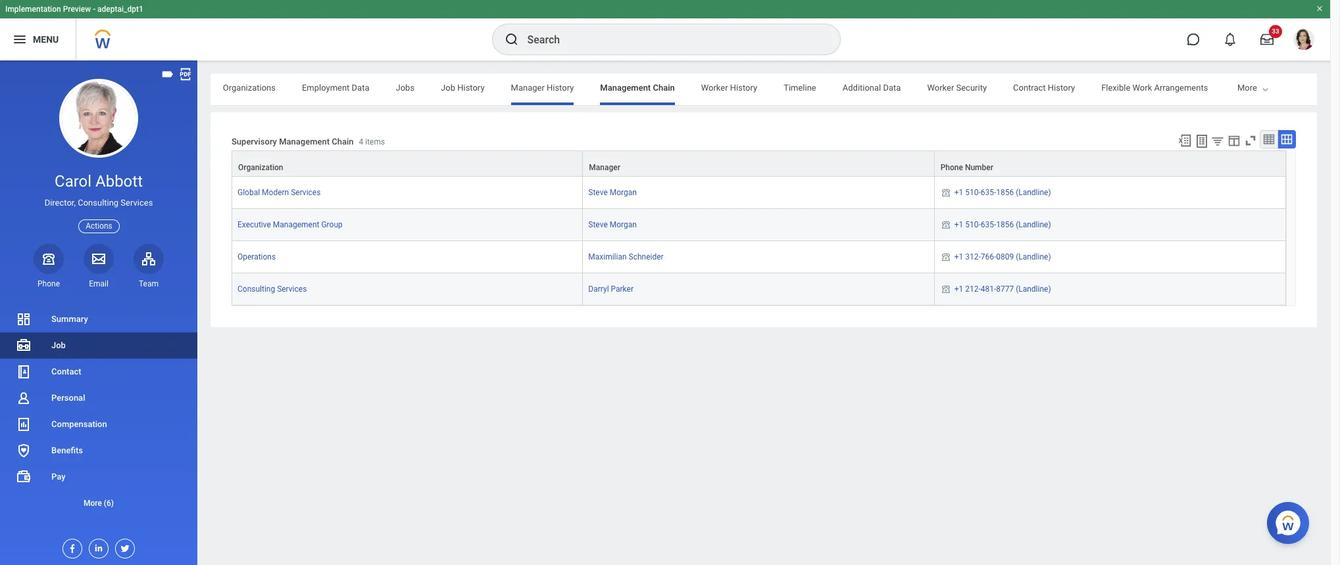 Task type: describe. For each thing, give the bounding box(es) containing it.
manager button
[[583, 151, 934, 176]]

data for employment data
[[352, 83, 369, 93]]

personal
[[51, 393, 85, 403]]

inbox large image
[[1261, 33, 1274, 46]]

worker history
[[701, 83, 757, 93]]

phone image for steve morgan
[[940, 188, 952, 198]]

flexible
[[1101, 83, 1130, 93]]

compensation
[[51, 420, 107, 430]]

actions
[[86, 221, 112, 231]]

+1 for modern
[[954, 188, 963, 197]]

+1 312-766-0809 (landline)
[[954, 253, 1051, 262]]

organization button
[[232, 151, 582, 176]]

flexible work arrangements
[[1101, 83, 1208, 93]]

phone image inside 'popup button'
[[39, 251, 58, 267]]

additional
[[843, 83, 881, 93]]

1856 for global modern services
[[996, 188, 1014, 197]]

+1 510-635-1856 (landline) link for services
[[954, 186, 1051, 197]]

group
[[321, 220, 343, 230]]

search image
[[504, 32, 519, 47]]

organizations
[[223, 83, 276, 93]]

-
[[93, 5, 95, 14]]

1 vertical spatial consulting
[[237, 285, 275, 294]]

team link
[[134, 244, 164, 289]]

global
[[237, 188, 260, 197]]

phone carol abbott element
[[34, 279, 64, 289]]

steve morgan link for global modern services
[[588, 186, 637, 197]]

arrangements
[[1154, 83, 1208, 93]]

job link
[[0, 333, 197, 359]]

profile logan mcneil image
[[1293, 29, 1314, 53]]

menu banner
[[0, 0, 1330, 61]]

parker
[[611, 285, 634, 294]]

phone number
[[941, 163, 993, 172]]

global modern services
[[237, 188, 321, 197]]

mail image
[[91, 251, 107, 267]]

pay link
[[0, 464, 197, 491]]

510- for executive management group
[[965, 220, 981, 230]]

pay image
[[16, 470, 32, 486]]

benefits
[[51, 446, 83, 456]]

(landline) inside +1 312-766-0809 (landline) link
[[1016, 253, 1051, 262]]

more (6) button
[[0, 491, 197, 517]]

actions button
[[78, 219, 120, 233]]

481-
[[981, 285, 996, 294]]

data for additional data
[[883, 83, 901, 93]]

phone for phone
[[37, 279, 60, 289]]

management for chain
[[279, 137, 330, 147]]

312-
[[965, 253, 981, 262]]

notifications large image
[[1224, 33, 1237, 46]]

select to filter grid data image
[[1211, 134, 1225, 148]]

+1 510-635-1856 (landline) for services
[[954, 188, 1051, 197]]

darryl
[[588, 285, 609, 294]]

1856 for executive management group
[[996, 220, 1014, 230]]

more for more (6)
[[84, 499, 102, 509]]

services for global modern services
[[291, 188, 321, 197]]

tag image
[[161, 67, 175, 82]]

maximilian schneider
[[588, 253, 664, 262]]

0809
[[996, 253, 1014, 262]]

personal link
[[0, 386, 197, 412]]

job for job
[[51, 341, 66, 351]]

implementation preview -   adeptai_dpt1
[[5, 5, 143, 14]]

contact link
[[0, 359, 197, 386]]

schneider
[[629, 253, 664, 262]]

(landline) for services
[[1016, 285, 1051, 294]]

list containing summary
[[0, 307, 197, 517]]

worker for worker security
[[927, 83, 954, 93]]

766-
[[981, 253, 996, 262]]

implementation
[[5, 5, 61, 14]]

executive management group link
[[237, 218, 343, 230]]

security
[[956, 83, 987, 93]]

export to worksheets image
[[1194, 134, 1210, 149]]

+1 for services
[[954, 285, 963, 294]]

consulting services link
[[237, 282, 307, 294]]

global modern services link
[[237, 186, 321, 197]]

view team image
[[141, 251, 157, 267]]

carol
[[55, 172, 92, 191]]

benefits image
[[16, 443, 32, 459]]

phone image for +1 212-481-8777 (landline)
[[940, 284, 952, 295]]

0 vertical spatial management
[[600, 83, 651, 93]]

0 vertical spatial chain
[[653, 83, 675, 93]]

consulting services
[[237, 285, 307, 294]]

212-
[[965, 285, 981, 294]]

click to view/edit grid preferences image
[[1227, 134, 1241, 148]]

Search Workday  search field
[[527, 25, 813, 54]]

menu
[[33, 34, 59, 44]]

view printable version (pdf) image
[[178, 67, 193, 82]]

more (6)
[[84, 499, 114, 509]]

abbott
[[95, 172, 143, 191]]

benefits link
[[0, 438, 197, 464]]

operations link
[[237, 250, 276, 262]]

timeline
[[784, 83, 816, 93]]

team carol abbott element
[[134, 279, 164, 289]]

supervisory
[[232, 137, 277, 147]]

summary image
[[16, 312, 32, 328]]

management chain
[[600, 83, 675, 93]]

pay
[[51, 472, 65, 482]]

history for worker history
[[730, 83, 757, 93]]

maximilian schneider link
[[588, 250, 664, 262]]

phone image for maximilian schneider
[[940, 252, 952, 263]]

1 vertical spatial chain
[[332, 137, 354, 147]]

+1 510-635-1856 (landline) for group
[[954, 220, 1051, 230]]

phone button
[[34, 244, 64, 289]]

manager history
[[511, 83, 574, 93]]

job history
[[441, 83, 485, 93]]

navigation pane region
[[0, 61, 197, 566]]

contact image
[[16, 364, 32, 380]]

work
[[1133, 83, 1152, 93]]

director, consulting services
[[44, 198, 153, 208]]



Task type: locate. For each thing, give the bounding box(es) containing it.
1 +1 from the top
[[954, 188, 963, 197]]

row
[[232, 151, 1286, 177], [232, 177, 1286, 209], [232, 209, 1286, 242], [232, 242, 1286, 274], [232, 274, 1286, 306]]

1 data from the left
[[352, 83, 369, 93]]

facebook image
[[63, 540, 78, 555]]

summary link
[[0, 307, 197, 333]]

+1 510-635-1856 (landline)
[[954, 188, 1051, 197], [954, 220, 1051, 230]]

3 +1 from the top
[[954, 253, 963, 262]]

0 vertical spatial services
[[291, 188, 321, 197]]

more
[[1237, 83, 1257, 93], [84, 499, 102, 509]]

3 row from the top
[[232, 209, 1286, 242]]

2 steve morgan from the top
[[588, 220, 637, 230]]

0 vertical spatial steve morgan
[[588, 188, 637, 197]]

more (6) button
[[0, 496, 197, 512]]

1 vertical spatial services
[[121, 198, 153, 208]]

job for job history
[[441, 83, 455, 93]]

morgan for global modern services
[[610, 188, 637, 197]]

toolbar
[[1172, 130, 1296, 151]]

services for director, consulting services
[[121, 198, 153, 208]]

executive
[[237, 220, 271, 230]]

1 history from the left
[[457, 83, 485, 93]]

2 +1 from the top
[[954, 220, 963, 230]]

more left "(6)"
[[84, 499, 102, 509]]

steve morgan for executive management group
[[588, 220, 637, 230]]

1 vertical spatial manager
[[589, 163, 620, 172]]

2 vertical spatial management
[[273, 220, 319, 230]]

1 vertical spatial steve morgan
[[588, 220, 637, 230]]

row containing executive management group
[[232, 209, 1286, 242]]

phone left number
[[941, 163, 963, 172]]

2 history from the left
[[547, 83, 574, 93]]

more for more
[[1237, 83, 1257, 93]]

+1 212-481-8777 (landline) link
[[954, 282, 1051, 294]]

phone for phone number
[[941, 163, 963, 172]]

chain
[[653, 83, 675, 93], [332, 137, 354, 147]]

consulting down "carol abbott"
[[78, 198, 119, 208]]

chain left 4
[[332, 137, 354, 147]]

compensation link
[[0, 412, 197, 438]]

4 +1 from the top
[[954, 285, 963, 294]]

manager
[[511, 83, 545, 93], [589, 163, 620, 172]]

job up contact
[[51, 341, 66, 351]]

chain down search workday search field
[[653, 83, 675, 93]]

510- down phone number
[[965, 188, 981, 197]]

history for contract history
[[1048, 83, 1075, 93]]

+1 312-766-0809 (landline) link
[[954, 250, 1051, 262]]

0 horizontal spatial more
[[84, 499, 102, 509]]

job right jobs
[[441, 83, 455, 93]]

more down "33" 'button'
[[1237, 83, 1257, 93]]

more inside dropdown button
[[84, 499, 102, 509]]

operations
[[237, 253, 276, 262]]

maximilian
[[588, 253, 627, 262]]

management down search workday search field
[[600, 83, 651, 93]]

employment
[[302, 83, 350, 93]]

1 1856 from the top
[[996, 188, 1014, 197]]

services down abbott
[[121, 198, 153, 208]]

phone image down phone number
[[940, 188, 952, 198]]

2 worker from the left
[[927, 83, 954, 93]]

1 horizontal spatial job
[[441, 83, 455, 93]]

2 510- from the top
[[965, 220, 981, 230]]

1 steve morgan link from the top
[[588, 186, 637, 197]]

steve morgan for global modern services
[[588, 188, 637, 197]]

data right additional
[[883, 83, 901, 93]]

+1 510-635-1856 (landline) link for group
[[954, 218, 1051, 230]]

close environment banner image
[[1316, 5, 1324, 12]]

0 horizontal spatial worker
[[701, 83, 728, 93]]

steve morgan link
[[588, 186, 637, 197], [588, 218, 637, 230]]

1 horizontal spatial chain
[[653, 83, 675, 93]]

510-
[[965, 188, 981, 197], [965, 220, 981, 230]]

number
[[965, 163, 993, 172]]

2 steve from the top
[[588, 220, 608, 230]]

0 vertical spatial phone
[[941, 163, 963, 172]]

635- up 766-
[[981, 220, 996, 230]]

services right modern
[[291, 188, 321, 197]]

darryl parker link
[[588, 282, 634, 294]]

1 horizontal spatial phone
[[941, 163, 963, 172]]

list
[[0, 307, 197, 517]]

phone inside "phone number" popup button
[[941, 163, 963, 172]]

1 vertical spatial steve
[[588, 220, 608, 230]]

0 vertical spatial more
[[1237, 83, 1257, 93]]

1856
[[996, 188, 1014, 197], [996, 220, 1014, 230]]

row containing organization
[[232, 151, 1286, 177]]

1 +1 510-635-1856 (landline) from the top
[[954, 188, 1051, 197]]

4 history from the left
[[1048, 83, 1075, 93]]

1 vertical spatial more
[[84, 499, 102, 509]]

5 row from the top
[[232, 274, 1286, 306]]

phone inside phone carol abbott element
[[37, 279, 60, 289]]

0 vertical spatial steve morgan link
[[588, 186, 637, 197]]

4 (landline) from the top
[[1016, 285, 1051, 294]]

export to excel image
[[1178, 134, 1192, 148]]

data right employment
[[352, 83, 369, 93]]

(landline) inside +1 212-481-8777 (landline) link
[[1016, 285, 1051, 294]]

+1 down phone number
[[954, 188, 963, 197]]

0 vertical spatial consulting
[[78, 198, 119, 208]]

consulting inside the navigation pane region
[[78, 198, 119, 208]]

1 vertical spatial steve morgan link
[[588, 218, 637, 230]]

adeptai_dpt1
[[97, 5, 143, 14]]

summary
[[51, 314, 88, 324]]

+1 510-635-1856 (landline) link up +1 312-766-0809 (landline) link
[[954, 218, 1051, 230]]

email carol abbott element
[[84, 279, 114, 289]]

1 steve from the top
[[588, 188, 608, 197]]

(landline) for management
[[1016, 220, 1051, 230]]

+1 510-635-1856 (landline) link down number
[[954, 186, 1051, 197]]

phone image
[[940, 220, 952, 230], [940, 284, 952, 295]]

1 horizontal spatial more
[[1237, 83, 1257, 93]]

0 vertical spatial +1 510-635-1856 (landline) link
[[954, 186, 1051, 197]]

4
[[359, 138, 363, 147]]

1 worker from the left
[[701, 83, 728, 93]]

compensation image
[[16, 417, 32, 433]]

twitter image
[[116, 540, 130, 555]]

management left group
[[273, 220, 319, 230]]

0 horizontal spatial consulting
[[78, 198, 119, 208]]

management right "supervisory"
[[279, 137, 330, 147]]

0 vertical spatial manager
[[511, 83, 545, 93]]

items
[[365, 138, 385, 147]]

phone image down phone number
[[940, 220, 952, 230]]

steve morgan
[[588, 188, 637, 197], [588, 220, 637, 230]]

worker down search workday search field
[[701, 83, 728, 93]]

email
[[89, 279, 108, 289]]

darryl parker
[[588, 285, 634, 294]]

33 button
[[1253, 25, 1282, 54]]

0 vertical spatial +1 510-635-1856 (landline)
[[954, 188, 1051, 197]]

0 horizontal spatial data
[[352, 83, 369, 93]]

2 (landline) from the top
[[1016, 220, 1051, 230]]

635-
[[981, 188, 996, 197], [981, 220, 996, 230]]

2 row from the top
[[232, 177, 1286, 209]]

job inside list
[[51, 341, 66, 351]]

1 horizontal spatial consulting
[[237, 285, 275, 294]]

2 data from the left
[[883, 83, 901, 93]]

additional data
[[843, 83, 901, 93]]

phone image for +1 510-635-1856 (landline)
[[940, 220, 952, 230]]

steve morgan up "maximilian schneider" link
[[588, 188, 637, 197]]

2 vertical spatial services
[[277, 285, 307, 294]]

+1 510-635-1856 (landline) link
[[954, 186, 1051, 197], [954, 218, 1051, 230]]

635- for services
[[981, 188, 996, 197]]

0 vertical spatial steve
[[588, 188, 608, 197]]

+1 212-481-8777 (landline)
[[954, 285, 1051, 294]]

phone number button
[[935, 151, 1286, 176]]

data
[[352, 83, 369, 93], [883, 83, 901, 93]]

1 steve morgan from the top
[[588, 188, 637, 197]]

510- for global modern services
[[965, 188, 981, 197]]

0 vertical spatial phone image
[[940, 220, 952, 230]]

1 row from the top
[[232, 151, 1286, 177]]

modern
[[262, 188, 289, 197]]

phone up summary
[[37, 279, 60, 289]]

consulting
[[78, 198, 119, 208], [237, 285, 275, 294]]

1 vertical spatial management
[[279, 137, 330, 147]]

1 vertical spatial +1 510-635-1856 (landline)
[[954, 220, 1051, 230]]

history for job history
[[457, 83, 485, 93]]

manager for manager history
[[511, 83, 545, 93]]

+1 left 212-
[[954, 285, 963, 294]]

contract history
[[1013, 83, 1075, 93]]

0 vertical spatial job
[[441, 83, 455, 93]]

services inside the navigation pane region
[[121, 198, 153, 208]]

history for manager history
[[547, 83, 574, 93]]

executive management group
[[237, 220, 343, 230]]

expand table image
[[1280, 133, 1293, 146]]

management for group
[[273, 220, 319, 230]]

1 horizontal spatial manager
[[589, 163, 620, 172]]

job image
[[16, 338, 32, 354]]

0 horizontal spatial phone
[[37, 279, 60, 289]]

fullscreen image
[[1243, 134, 1258, 148]]

row containing global modern services
[[232, 177, 1286, 209]]

tab list
[[141, 74, 1247, 105]]

0 horizontal spatial job
[[51, 341, 66, 351]]

contact
[[51, 367, 81, 377]]

635- down number
[[981, 188, 996, 197]]

phone image
[[940, 188, 952, 198], [39, 251, 58, 267], [940, 252, 952, 263]]

+1 up +1 312-766-0809 (landline) link
[[954, 220, 963, 230]]

row containing operations
[[232, 242, 1286, 274]]

8777
[[996, 285, 1014, 294]]

1 vertical spatial phone
[[37, 279, 60, 289]]

1 +1 510-635-1856 (landline) link from the top
[[954, 186, 1051, 197]]

supervisory management chain 4 items
[[232, 137, 385, 147]]

33
[[1272, 28, 1279, 35]]

2 steve morgan link from the top
[[588, 218, 637, 230]]

worker security
[[927, 83, 987, 93]]

steve for global modern services
[[588, 188, 608, 197]]

preview
[[63, 5, 91, 14]]

3 (landline) from the top
[[1016, 253, 1051, 262]]

1 510- from the top
[[965, 188, 981, 197]]

1 horizontal spatial worker
[[927, 83, 954, 93]]

2 1856 from the top
[[996, 220, 1014, 230]]

+1 510-635-1856 (landline) down number
[[954, 188, 1051, 197]]

row containing consulting services
[[232, 274, 1286, 306]]

1 horizontal spatial data
[[883, 83, 901, 93]]

2 phone image from the top
[[940, 284, 952, 295]]

contract
[[1013, 83, 1046, 93]]

personal image
[[16, 391, 32, 407]]

1 (landline) from the top
[[1016, 188, 1051, 197]]

steve for executive management group
[[588, 220, 608, 230]]

manager inside popup button
[[589, 163, 620, 172]]

justify image
[[12, 32, 28, 47]]

phone image left 212-
[[940, 284, 952, 295]]

email button
[[84, 244, 114, 289]]

jobs
[[396, 83, 415, 93]]

510- up '312-'
[[965, 220, 981, 230]]

services
[[291, 188, 321, 197], [121, 198, 153, 208], [277, 285, 307, 294]]

635- for group
[[981, 220, 996, 230]]

1 635- from the top
[[981, 188, 996, 197]]

steve
[[588, 188, 608, 197], [588, 220, 608, 230]]

manager for manager
[[589, 163, 620, 172]]

2 +1 510-635-1856 (landline) link from the top
[[954, 218, 1051, 230]]

+1 left '312-'
[[954, 253, 963, 262]]

consulting down "operations"
[[237, 285, 275, 294]]

employment data
[[302, 83, 369, 93]]

table image
[[1262, 133, 1276, 146]]

worker left security
[[927, 83, 954, 93]]

1 vertical spatial 510-
[[965, 220, 981, 230]]

linkedin image
[[89, 540, 104, 554]]

0 vertical spatial 1856
[[996, 188, 1014, 197]]

team
[[139, 279, 159, 289]]

1 vertical spatial phone image
[[940, 284, 952, 295]]

2 morgan from the top
[[610, 220, 637, 230]]

2 635- from the top
[[981, 220, 996, 230]]

(landline) for modern
[[1016, 188, 1051, 197]]

4 row from the top
[[232, 242, 1286, 274]]

morgan
[[610, 188, 637, 197], [610, 220, 637, 230]]

1 morgan from the top
[[610, 188, 637, 197]]

0 horizontal spatial manager
[[511, 83, 545, 93]]

(6)
[[104, 499, 114, 509]]

carol abbott
[[55, 172, 143, 191]]

menu button
[[0, 18, 76, 61]]

job
[[441, 83, 455, 93], [51, 341, 66, 351]]

tab list containing organizations
[[141, 74, 1247, 105]]

3 history from the left
[[730, 83, 757, 93]]

director,
[[44, 198, 76, 208]]

0 horizontal spatial chain
[[332, 137, 354, 147]]

steve morgan link for executive management group
[[588, 218, 637, 230]]

organization
[[238, 163, 283, 172]]

0 vertical spatial 510-
[[965, 188, 981, 197]]

1 vertical spatial job
[[51, 341, 66, 351]]

0 vertical spatial 635-
[[981, 188, 996, 197]]

morgan for executive management group
[[610, 220, 637, 230]]

phone
[[941, 163, 963, 172], [37, 279, 60, 289]]

1 vertical spatial 635-
[[981, 220, 996, 230]]

0 vertical spatial morgan
[[610, 188, 637, 197]]

services down the executive management group
[[277, 285, 307, 294]]

worker for worker history
[[701, 83, 728, 93]]

2 +1 510-635-1856 (landline) from the top
[[954, 220, 1051, 230]]

1 vertical spatial 1856
[[996, 220, 1014, 230]]

1 vertical spatial morgan
[[610, 220, 637, 230]]

phone image left '312-'
[[940, 252, 952, 263]]

+1 510-635-1856 (landline) up +1 312-766-0809 (landline) link
[[954, 220, 1051, 230]]

1 vertical spatial +1 510-635-1856 (landline) link
[[954, 218, 1051, 230]]

phone image up phone carol abbott element
[[39, 251, 58, 267]]

+1 for management
[[954, 220, 963, 230]]

1 phone image from the top
[[940, 220, 952, 230]]

steve morgan up maximilian
[[588, 220, 637, 230]]



Task type: vqa. For each thing, say whether or not it's contained in the screenshot.
the rightmost Document
no



